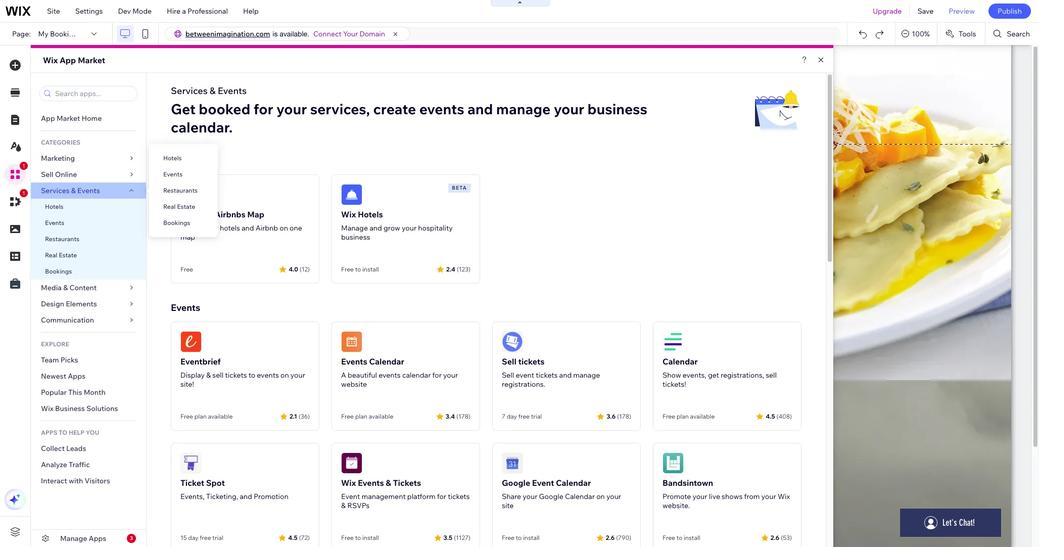 Task type: describe. For each thing, give the bounding box(es) containing it.
tickets!
[[663, 380, 687, 389]]

to
[[59, 429, 67, 436]]

online
[[55, 170, 77, 179]]

available for display
[[208, 413, 233, 420]]

calendar
[[402, 371, 431, 380]]

3.5 (1127)
[[444, 534, 471, 541]]

registrations,
[[721, 371, 765, 380]]

hotels & airbnbs map logo image
[[181, 184, 202, 205]]

map
[[247, 209, 265, 219]]

real estate link for events link to the bottom's bookings link
[[31, 247, 146, 263]]

install for and
[[363, 265, 379, 273]]

google event calendar logo image
[[502, 453, 523, 474]]

dev mode
[[118, 7, 152, 16]]

newest apps link
[[31, 368, 146, 384]]

3.6 (178)
[[607, 412, 632, 420]]

3.5
[[444, 534, 453, 541]]

1 horizontal spatial restaurants
[[163, 187, 198, 194]]

collect leads link
[[31, 440, 146, 457]]

events up hotels & airbnbs map logo
[[163, 170, 183, 178]]

airbnbs
[[215, 209, 246, 219]]

7 day free trial
[[502, 413, 542, 420]]

0 vertical spatial app
[[60, 55, 76, 65]]

install for tickets
[[363, 534, 379, 542]]

wix business solutions
[[41, 404, 118, 413]]

real estate for events link to the bottom
[[45, 251, 77, 259]]

business inside the services & events get booked for your services, create events and manage your business calendar.
[[588, 100, 648, 118]]

marketing link
[[31, 150, 146, 166]]

wix for wix app market
[[43, 55, 58, 65]]

ticketing,
[[206, 492, 238, 501]]

(1127)
[[454, 534, 471, 541]]

(408)
[[777, 412, 792, 420]]

apps for manage apps
[[89, 534, 106, 543]]

your inside events calendar a beautiful events calendar for your website
[[444, 371, 458, 380]]

help
[[69, 429, 84, 436]]

(178) for sell tickets
[[618, 412, 632, 420]]

for inside wix events & tickets event management platform for tickets & rsvps
[[437, 492, 447, 501]]

event inside google event calendar share your google calendar on your site
[[532, 478, 554, 488]]

and inside wix hotels manage and grow your hospitality business
[[370, 224, 382, 233]]

sell inside calendar show events, get registrations, sell tickets!
[[766, 371, 777, 380]]

solutions
[[86, 404, 118, 413]]

search button
[[986, 23, 1040, 45]]

manage apps
[[60, 534, 106, 543]]

site
[[47, 7, 60, 16]]

newest apps
[[41, 372, 85, 381]]

for inside the services & events get booked for your services, create events and manage your business calendar.
[[254, 100, 273, 118]]

wix inside bandsintown promote your live shows from your wix website.
[[778, 492, 791, 501]]

team
[[41, 356, 59, 365]]

eventbrief display & sell tickets to events on your site!
[[181, 357, 305, 389]]

free to install for and
[[341, 265, 379, 273]]

marketing
[[41, 154, 75, 163]]

services & events get booked for your services, create events and manage your business calendar.
[[171, 85, 648, 136]]

settings
[[75, 7, 103, 16]]

restaurants link for events link to the bottom
[[31, 231, 146, 247]]

easily
[[181, 224, 199, 233]]

0 vertical spatial market
[[78, 55, 105, 65]]

site!
[[181, 380, 194, 389]]

free for calendar
[[663, 413, 676, 420]]

wix for wix hotels manage and grow your hospitality business
[[341, 209, 356, 219]]

design elements link
[[31, 296, 146, 312]]

app market home link
[[31, 110, 146, 126]]

apps
[[41, 429, 57, 436]]

show
[[201, 224, 218, 233]]

events,
[[181, 492, 205, 501]]

real for restaurants link associated with events link to the bottom
[[45, 251, 57, 259]]

calendar logo image
[[663, 331, 684, 352]]

hotels & airbnbs map easily show hotels and airbnb on one map
[[181, 209, 302, 242]]

my
[[38, 29, 48, 38]]

1 horizontal spatial google
[[539, 492, 564, 501]]

(53)
[[781, 534, 792, 541]]

tickets
[[393, 478, 421, 488]]

free for spot
[[200, 534, 211, 542]]

my bookings
[[38, 29, 81, 38]]

bookings for events link to the bottom hotels link
[[45, 268, 72, 275]]

events calendar logo image
[[341, 331, 363, 352]]

events down the services & events
[[45, 219, 64, 227]]

calendar.
[[171, 118, 233, 136]]

1 vertical spatial restaurants
[[45, 235, 79, 243]]

mode
[[133, 7, 152, 16]]

communication link
[[31, 312, 146, 328]]

4.5 for ticket spot
[[288, 534, 298, 541]]

is
[[273, 30, 278, 38]]

manage inside sell tickets sell event tickets and manage registrations.
[[574, 371, 600, 380]]

1 horizontal spatial events link
[[149, 166, 218, 183]]

sell for tickets
[[502, 357, 517, 367]]

plan for calendar
[[355, 413, 368, 420]]

this
[[68, 388, 82, 397]]

free plan available for calendar
[[341, 413, 394, 420]]

popular this month link
[[31, 384, 146, 401]]

to for google event calendar
[[516, 534, 522, 542]]

0 vertical spatial bookings
[[50, 29, 81, 38]]

sell tickets logo image
[[502, 331, 523, 352]]

bookings for rightmost events link's hotels link
[[163, 219, 190, 227]]

media & content link
[[31, 280, 146, 296]]

event
[[516, 371, 535, 380]]

free for wix hotels
[[341, 265, 354, 273]]

day for sell
[[507, 413, 517, 420]]

communication
[[41, 316, 96, 325]]

tools
[[959, 29, 977, 38]]

4.0
[[289, 265, 298, 273]]

team picks
[[41, 356, 78, 365]]

1 vertical spatial events link
[[31, 215, 146, 231]]

share
[[502, 492, 521, 501]]

free for wix events & tickets
[[341, 534, 354, 542]]

ticket
[[181, 478, 204, 488]]

install for live
[[684, 534, 701, 542]]

one
[[290, 224, 302, 233]]

& right media on the bottom of page
[[63, 283, 68, 292]]

events inside wix events & tickets event management platform for tickets & rsvps
[[358, 478, 384, 488]]

content
[[70, 283, 97, 292]]

to for bandsintown
[[677, 534, 683, 542]]

available.
[[280, 30, 309, 38]]

free to install for tickets
[[341, 534, 379, 542]]

(36)
[[299, 412, 310, 420]]

on for google
[[597, 492, 605, 501]]

wix hotels logo image
[[341, 184, 363, 205]]

and inside sell tickets sell event tickets and manage registrations.
[[560, 371, 572, 380]]

services for services & events
[[41, 186, 70, 195]]

services & events
[[41, 186, 100, 195]]

bookings link for rightmost events link
[[149, 215, 218, 231]]

platform
[[408, 492, 436, 501]]

to inside eventbrief display & sell tickets to events on your site!
[[249, 371, 255, 380]]

search
[[1008, 29, 1031, 38]]

picks
[[61, 356, 78, 365]]

wix app market
[[43, 55, 105, 65]]

a
[[341, 371, 346, 380]]

to for wix events & tickets
[[355, 534, 361, 542]]

design
[[41, 299, 64, 308]]

2 1 from the top
[[22, 190, 25, 196]]

connect
[[313, 29, 342, 38]]

wix events & tickets logo image
[[341, 453, 363, 474]]

free for eventbrief
[[181, 413, 193, 420]]

ticket spot logo image
[[181, 453, 202, 474]]

from
[[745, 492, 760, 501]]

on inside hotels & airbnbs map easily show hotels and airbnb on one map
[[280, 224, 288, 233]]

available for show
[[691, 413, 715, 420]]

hotels link for events link to the bottom
[[31, 199, 146, 215]]

estate for rightmost events link's restaurants link
[[177, 203, 195, 210]]

sell for online
[[41, 170, 53, 179]]

traffic
[[69, 460, 90, 469]]

publish button
[[989, 4, 1032, 19]]

preview
[[949, 7, 975, 16]]

eventbrief logo image
[[181, 331, 202, 352]]

events,
[[683, 371, 707, 380]]

1 1 button from the top
[[5, 162, 28, 185]]

& inside hotels & airbnbs map easily show hotels and airbnb on one map
[[208, 209, 213, 219]]

calendar show events, get registrations, sell tickets!
[[663, 357, 777, 389]]

your
[[343, 29, 358, 38]]

tickets inside eventbrief display & sell tickets to events on your site!
[[225, 371, 247, 380]]

apps for newest apps
[[68, 372, 85, 381]]

2.1
[[290, 412, 297, 420]]

month
[[84, 388, 106, 397]]

restaurants link for rightmost events link
[[149, 183, 218, 199]]

and inside ticket spot events, ticketing, and promotion
[[240, 492, 252, 501]]

hotels inside wix hotels manage and grow your hospitality business
[[358, 209, 383, 219]]

preview button
[[942, 0, 983, 22]]

plan for display
[[195, 413, 207, 420]]

tickets inside wix events & tickets event management platform for tickets & rsvps
[[448, 492, 470, 501]]

real estate for rightmost events link
[[163, 203, 195, 210]]

you
[[86, 429, 99, 436]]

& inside the services & events get booked for your services, create events and manage your business calendar.
[[210, 85, 216, 97]]



Task type: vqa. For each thing, say whether or not it's contained in the screenshot.


Task type: locate. For each thing, give the bounding box(es) containing it.
trial for sell tickets
[[531, 413, 542, 420]]

on inside google event calendar share your google calendar on your site
[[597, 492, 605, 501]]

2 available from the left
[[369, 413, 394, 420]]

manage inside wix hotels manage and grow your hospitality business
[[341, 224, 368, 233]]

free for events calendar
[[341, 413, 354, 420]]

1 vertical spatial manage
[[60, 534, 87, 543]]

2 horizontal spatial free plan available
[[663, 413, 715, 420]]

1 horizontal spatial apps
[[89, 534, 106, 543]]

(72)
[[299, 534, 310, 541]]

1 horizontal spatial restaurants link
[[149, 183, 218, 199]]

4.5
[[766, 412, 776, 420], [288, 534, 298, 541]]

your inside eventbrief display & sell tickets to events on your site!
[[291, 371, 305, 380]]

events link down services & events link
[[31, 215, 146, 231]]

0 vertical spatial real estate
[[163, 203, 195, 210]]

0 horizontal spatial plan
[[195, 413, 207, 420]]

day right '7'
[[507, 413, 517, 420]]

0 horizontal spatial apps
[[68, 372, 85, 381]]

0 horizontal spatial manage
[[60, 534, 87, 543]]

events inside services & events link
[[77, 186, 100, 195]]

tickets right platform
[[448, 492, 470, 501]]

0 vertical spatial hotels link
[[149, 150, 218, 166]]

your inside wix hotels manage and grow your hospitality business
[[402, 224, 417, 233]]

2 vertical spatial sell
[[502, 371, 514, 380]]

events inside the services & events get booked for your services, create events and manage your business calendar.
[[420, 100, 465, 118]]

google event calendar share your google calendar on your site
[[502, 478, 622, 510]]

market
[[78, 55, 105, 65], [57, 114, 80, 123]]

for inside events calendar a beautiful events calendar for your website
[[433, 371, 442, 380]]

rsvps
[[348, 501, 370, 510]]

(178) right '3.4'
[[457, 412, 471, 420]]

newest
[[41, 372, 66, 381]]

3
[[130, 535, 133, 542]]

free right '7'
[[519, 413, 530, 420]]

restaurants link down services & events link
[[31, 231, 146, 247]]

0 horizontal spatial business
[[341, 233, 370, 242]]

1 available from the left
[[208, 413, 233, 420]]

and inside the services & events get booked for your services, create events and manage your business calendar.
[[468, 100, 493, 118]]

1 free plan available from the left
[[181, 413, 233, 420]]

2 horizontal spatial events
[[420, 100, 465, 118]]

2.6 for your
[[771, 534, 780, 541]]

events up eventbrief logo
[[171, 302, 200, 314]]

available
[[208, 413, 233, 420], [369, 413, 394, 420], [691, 413, 715, 420]]

collect leads
[[41, 444, 86, 453]]

& left the rsvps
[[341, 501, 346, 510]]

day for ticket
[[188, 534, 199, 542]]

0 horizontal spatial free
[[200, 534, 211, 542]]

2 free plan available from the left
[[341, 413, 394, 420]]

events up beautiful
[[341, 357, 368, 367]]

0 vertical spatial free
[[519, 413, 530, 420]]

real estate link up the media & content link on the left bottom
[[31, 247, 146, 263]]

services inside the services & events get booked for your services, create events and manage your business calendar.
[[171, 85, 208, 97]]

1 vertical spatial services
[[41, 186, 70, 195]]

dev
[[118, 7, 131, 16]]

events link up hotels & airbnbs map logo
[[149, 166, 218, 183]]

events inside eventbrief display & sell tickets to events on your site!
[[257, 371, 279, 380]]

0 horizontal spatial estate
[[59, 251, 77, 259]]

home
[[82, 114, 102, 123]]

0 horizontal spatial restaurants link
[[31, 231, 146, 247]]

grow
[[384, 224, 400, 233]]

1 horizontal spatial events
[[379, 371, 401, 380]]

bookings up map
[[163, 219, 190, 227]]

15
[[181, 534, 187, 542]]

1 vertical spatial app
[[41, 114, 55, 123]]

0 horizontal spatial services
[[41, 186, 70, 195]]

on for eventbrief
[[281, 371, 289, 380]]

restaurants down the services & events
[[45, 235, 79, 243]]

0 vertical spatial manage
[[497, 100, 551, 118]]

2 vertical spatial for
[[437, 492, 447, 501]]

plan for show
[[677, 413, 689, 420]]

free to install for live
[[663, 534, 701, 542]]

eventbrief
[[181, 357, 221, 367]]

day
[[507, 413, 517, 420], [188, 534, 199, 542]]

real estate up media & content at the bottom left
[[45, 251, 77, 259]]

for right booked
[[254, 100, 273, 118]]

0 vertical spatial real
[[163, 203, 176, 210]]

0 horizontal spatial real estate link
[[31, 247, 146, 263]]

collect
[[41, 444, 65, 453]]

free down "website"
[[341, 413, 354, 420]]

1 vertical spatial apps
[[89, 534, 106, 543]]

2.4 (123)
[[447, 265, 471, 273]]

real estate up easily at left
[[163, 203, 195, 210]]

events inside the services & events get booked for your services, create events and manage your business calendar.
[[218, 85, 247, 97]]

media
[[41, 283, 62, 292]]

sell right registrations,
[[766, 371, 777, 380]]

1 horizontal spatial plan
[[355, 413, 368, 420]]

4.5 left (72)
[[288, 534, 298, 541]]

& down eventbrief at the left of page
[[206, 371, 211, 380]]

1 plan from the left
[[195, 413, 207, 420]]

1 horizontal spatial 2.6
[[771, 534, 780, 541]]

0 vertical spatial apps
[[68, 372, 85, 381]]

spot
[[206, 478, 225, 488]]

& up booked
[[210, 85, 216, 97]]

tickets up event
[[519, 357, 545, 367]]

3 free plan available from the left
[[663, 413, 715, 420]]

0 horizontal spatial app
[[41, 114, 55, 123]]

trial
[[531, 413, 542, 420], [213, 534, 223, 542]]

0 horizontal spatial events link
[[31, 215, 146, 231]]

for right platform
[[437, 492, 447, 501]]

apps
[[68, 372, 85, 381], [89, 534, 106, 543]]

free right (12) on the left top of page
[[341, 265, 354, 273]]

free plan available down tickets!
[[663, 413, 715, 420]]

1 (178) from the left
[[457, 412, 471, 420]]

free plan available down the site!
[[181, 413, 233, 420]]

wix down wix hotels logo
[[341, 209, 356, 219]]

2.4
[[447, 265, 456, 273]]

map
[[181, 233, 195, 242]]

1 horizontal spatial sell
[[766, 371, 777, 380]]

1 vertical spatial google
[[539, 492, 564, 501]]

events inside events calendar a beautiful events calendar for your website
[[379, 371, 401, 380]]

hotels link down calendar. on the left top
[[149, 150, 218, 166]]

free plan available for display
[[181, 413, 233, 420]]

hotels link down the services & events
[[31, 199, 146, 215]]

1 horizontal spatial hotels link
[[149, 150, 218, 166]]

restaurants link up easily at left
[[149, 183, 218, 199]]

0 vertical spatial 4.5
[[766, 412, 776, 420]]

0 vertical spatial restaurants link
[[149, 183, 218, 199]]

free
[[519, 413, 530, 420], [200, 534, 211, 542]]

help
[[243, 7, 259, 16]]

analyze traffic link
[[31, 457, 146, 473]]

bandsintown promote your live shows from your wix website.
[[663, 478, 791, 510]]

2.1 (36)
[[290, 412, 310, 420]]

0 horizontal spatial restaurants
[[45, 235, 79, 243]]

business inside wix hotels manage and grow your hospitality business
[[341, 233, 370, 242]]

free right 15
[[200, 534, 211, 542]]

0 vertical spatial event
[[532, 478, 554, 488]]

real estate link for bookings link for rightmost events link
[[149, 199, 218, 215]]

events up the 'management'
[[358, 478, 384, 488]]

(178) for events calendar
[[457, 412, 471, 420]]

4.5 left the (408)
[[766, 412, 776, 420]]

0 horizontal spatial free plan available
[[181, 413, 233, 420]]

0 vertical spatial sell
[[41, 170, 53, 179]]

0 horizontal spatial (178)
[[457, 412, 471, 420]]

hotels inside hotels & airbnbs map easily show hotels and airbnb on one map
[[181, 209, 206, 219]]

plan down tickets!
[[677, 413, 689, 420]]

free down the rsvps
[[341, 534, 354, 542]]

bookings right my
[[50, 29, 81, 38]]

calendar
[[369, 357, 405, 367], [663, 357, 698, 367], [556, 478, 591, 488], [565, 492, 595, 501]]

plan down display
[[195, 413, 207, 420]]

wix down wix events & tickets logo
[[341, 478, 356, 488]]

2 horizontal spatial available
[[691, 413, 715, 420]]

4.5 for calendar
[[766, 412, 776, 420]]

1 vertical spatial estate
[[59, 251, 77, 259]]

trial right 15
[[213, 534, 223, 542]]

3.4
[[446, 412, 455, 420]]

1 vertical spatial on
[[281, 371, 289, 380]]

real for rightmost events link's restaurants link
[[163, 203, 176, 210]]

1 vertical spatial real
[[45, 251, 57, 259]]

app down my bookings
[[60, 55, 76, 65]]

plan down "website"
[[355, 413, 368, 420]]

0 vertical spatial estate
[[177, 203, 195, 210]]

leads
[[66, 444, 86, 453]]

to for wix hotels
[[355, 265, 361, 273]]

free for bandsintown
[[663, 534, 676, 542]]

1 button
[[5, 162, 28, 185], [5, 189, 28, 212]]

0 horizontal spatial real estate
[[45, 251, 77, 259]]

0 horizontal spatial 2.6
[[606, 534, 615, 541]]

create
[[373, 100, 416, 118]]

3.6
[[607, 412, 616, 420]]

google up "share"
[[502, 478, 531, 488]]

google right "share"
[[539, 492, 564, 501]]

shows
[[722, 492, 743, 501]]

ticket spot events, ticketing, and promotion
[[181, 478, 289, 501]]

available down eventbrief display & sell tickets to events on your site!
[[208, 413, 233, 420]]

2.6 for calendar
[[606, 534, 615, 541]]

1 vertical spatial bookings link
[[31, 263, 146, 280]]

hotels
[[163, 154, 182, 162], [171, 155, 199, 166], [45, 203, 64, 210], [181, 209, 206, 219], [358, 209, 383, 219]]

1 vertical spatial business
[[341, 233, 370, 242]]

1 sell from the left
[[213, 371, 224, 380]]

1 horizontal spatial event
[[532, 478, 554, 488]]

wix down popular
[[41, 404, 54, 413]]

Search apps... field
[[52, 86, 134, 101]]

display
[[181, 371, 205, 380]]

free for tickets
[[519, 413, 530, 420]]

market left home
[[57, 114, 80, 123]]

bandsintown
[[663, 478, 714, 488]]

betweenimagination.com
[[186, 29, 270, 38]]

calendar inside events calendar a beautiful events calendar for your website
[[369, 357, 405, 367]]

design elements
[[41, 299, 97, 308]]

1 vertical spatial for
[[433, 371, 442, 380]]

(178)
[[457, 412, 471, 420], [618, 412, 632, 420]]

0 vertical spatial services
[[171, 85, 208, 97]]

tickets
[[519, 357, 545, 367], [225, 371, 247, 380], [536, 371, 558, 380], [448, 492, 470, 501]]

popular
[[41, 388, 67, 397]]

100% button
[[896, 23, 937, 45]]

0 horizontal spatial bookings link
[[31, 263, 146, 280]]

free to install for share
[[502, 534, 540, 542]]

bookings link
[[149, 215, 218, 231], [31, 263, 146, 280]]

estate up easily at left
[[177, 203, 195, 210]]

trial right '7'
[[531, 413, 542, 420]]

0 vertical spatial for
[[254, 100, 273, 118]]

for right the calendar
[[433, 371, 442, 380]]

& inside eventbrief display & sell tickets to events on your site!
[[206, 371, 211, 380]]

trial for ticket spot
[[213, 534, 223, 542]]

1 horizontal spatial services
[[171, 85, 208, 97]]

hotels link for rightmost events link
[[149, 150, 218, 166]]

services for services & events get booked for your services, create events and manage your business calendar.
[[171, 85, 208, 97]]

events up booked
[[218, 85, 247, 97]]

2 1 button from the top
[[5, 189, 28, 212]]

apps left 3
[[89, 534, 106, 543]]

app inside app market home link
[[41, 114, 55, 123]]

free plan available for show
[[663, 413, 715, 420]]

1 2.6 from the left
[[606, 534, 615, 541]]

0 horizontal spatial google
[[502, 478, 531, 488]]

app market home
[[41, 114, 102, 123]]

1 vertical spatial event
[[341, 492, 360, 501]]

publish
[[998, 7, 1023, 16]]

available for calendar
[[369, 413, 394, 420]]

& up the 'management'
[[386, 478, 391, 488]]

1 horizontal spatial day
[[507, 413, 517, 420]]

app up categories
[[41, 114, 55, 123]]

0 vertical spatial events link
[[149, 166, 218, 183]]

1 horizontal spatial manage
[[574, 371, 600, 380]]

0 vertical spatial 1
[[22, 163, 25, 169]]

1 horizontal spatial business
[[588, 100, 648, 118]]

restaurants up easily at left
[[163, 187, 198, 194]]

1 vertical spatial market
[[57, 114, 80, 123]]

bookings up media on the bottom of page
[[45, 268, 72, 275]]

2 sell from the left
[[766, 371, 777, 380]]

1 horizontal spatial manage
[[341, 224, 368, 233]]

your
[[277, 100, 307, 118], [554, 100, 585, 118], [402, 224, 417, 233], [291, 371, 305, 380], [444, 371, 458, 380], [523, 492, 538, 501], [607, 492, 622, 501], [693, 492, 708, 501], [762, 492, 777, 501]]

free down site
[[502, 534, 515, 542]]

1 vertical spatial 4.5
[[288, 534, 298, 541]]

1 vertical spatial free
[[200, 534, 211, 542]]

0 horizontal spatial hotels link
[[31, 199, 146, 215]]

for
[[254, 100, 273, 118], [433, 371, 442, 380], [437, 492, 447, 501]]

free plan available
[[181, 413, 233, 420], [341, 413, 394, 420], [663, 413, 715, 420]]

estate up media & content at the bottom left
[[59, 251, 77, 259]]

market up search apps... "field"
[[78, 55, 105, 65]]

bookings link up map
[[149, 215, 218, 231]]

0 horizontal spatial events
[[257, 371, 279, 380]]

on inside eventbrief display & sell tickets to events on your site!
[[281, 371, 289, 380]]

beta
[[452, 185, 467, 191]]

2 plan from the left
[[355, 413, 368, 420]]

available down events,
[[691, 413, 715, 420]]

install for share
[[523, 534, 540, 542]]

1 horizontal spatial real
[[163, 203, 176, 210]]

1 vertical spatial trial
[[213, 534, 223, 542]]

and inside hotels & airbnbs map easily show hotels and airbnb on one map
[[242, 224, 254, 233]]

sell left online
[[41, 170, 53, 179]]

day right 15
[[188, 534, 199, 542]]

wix inside wix hotels manage and grow your hospitality business
[[341, 209, 356, 219]]

apps to help you
[[41, 429, 99, 436]]

sell down eventbrief at the left of page
[[213, 371, 224, 380]]

7
[[502, 413, 506, 420]]

free plan available down "website"
[[341, 413, 394, 420]]

0 vertical spatial manage
[[341, 224, 368, 233]]

a
[[182, 7, 186, 16]]

services down sell online
[[41, 186, 70, 195]]

website.
[[663, 501, 690, 510]]

3 plan from the left
[[677, 413, 689, 420]]

with
[[69, 476, 83, 485]]

bookings link up content
[[31, 263, 146, 280]]

1 vertical spatial restaurants link
[[31, 231, 146, 247]]

1 horizontal spatial real estate
[[163, 203, 195, 210]]

sell down sell tickets logo
[[502, 357, 517, 367]]

3 available from the left
[[691, 413, 715, 420]]

1 horizontal spatial real estate link
[[149, 199, 218, 215]]

2.6 left the '(790)'
[[606, 534, 615, 541]]

free down tickets!
[[663, 413, 676, 420]]

0 vertical spatial restaurants
[[163, 187, 198, 194]]

wix for wix business solutions
[[41, 404, 54, 413]]

2 vertical spatial on
[[597, 492, 605, 501]]

1 horizontal spatial free
[[519, 413, 530, 420]]

calendar inside calendar show events, get registrations, sell tickets!
[[663, 357, 698, 367]]

wix for wix events & tickets event management platform for tickets & rsvps
[[341, 478, 356, 488]]

business
[[55, 404, 85, 413]]

events inside events calendar a beautiful events calendar for your website
[[341, 357, 368, 367]]

real left hotels & airbnbs map logo
[[163, 203, 176, 210]]

wix inside wix events & tickets event management platform for tickets & rsvps
[[341, 478, 356, 488]]

0 vertical spatial google
[[502, 478, 531, 488]]

events down sell online link
[[77, 186, 100, 195]]

1 1 from the top
[[22, 163, 25, 169]]

bandsintown logo image
[[663, 453, 684, 474]]

2 2.6 from the left
[[771, 534, 780, 541]]

sell inside eventbrief display & sell tickets to events on your site!
[[213, 371, 224, 380]]

event
[[532, 478, 554, 488], [341, 492, 360, 501]]

2 vertical spatial bookings
[[45, 268, 72, 275]]

tickets right event
[[536, 371, 558, 380]]

services up get
[[171, 85, 208, 97]]

apps up this
[[68, 372, 85, 381]]

free to install
[[341, 265, 379, 273], [341, 534, 379, 542], [502, 534, 540, 542], [663, 534, 701, 542]]

0 vertical spatial real estate link
[[149, 199, 218, 215]]

available down beautiful
[[369, 413, 394, 420]]

(178) right 3.6
[[618, 412, 632, 420]]

apps inside 'link'
[[68, 372, 85, 381]]

(123)
[[457, 265, 471, 273]]

free down the site!
[[181, 413, 193, 420]]

2.6 left (53)
[[771, 534, 780, 541]]

interact with visitors link
[[31, 473, 146, 489]]

1 vertical spatial real estate
[[45, 251, 77, 259]]

0 horizontal spatial event
[[341, 492, 360, 501]]

0 vertical spatial 1 button
[[5, 162, 28, 185]]

2 (178) from the left
[[618, 412, 632, 420]]

real up media on the bottom of page
[[45, 251, 57, 259]]

15 day free trial
[[181, 534, 223, 542]]

free down website.
[[663, 534, 676, 542]]

estate for restaurants link associated with events link to the bottom
[[59, 251, 77, 259]]

real estate link up easily at left
[[149, 199, 218, 215]]

free down map
[[181, 265, 193, 273]]

event inside wix events & tickets event management platform for tickets & rsvps
[[341, 492, 360, 501]]

is available. connect your domain
[[273, 29, 385, 38]]

1 vertical spatial bookings
[[163, 219, 190, 227]]

& down online
[[71, 186, 76, 195]]

media & content
[[41, 283, 97, 292]]

1
[[22, 163, 25, 169], [22, 190, 25, 196]]

manage
[[341, 224, 368, 233], [60, 534, 87, 543]]

1 vertical spatial day
[[188, 534, 199, 542]]

1 left marketing
[[22, 163, 25, 169]]

bookings link for events link to the bottom
[[31, 263, 146, 280]]

manage inside the services & events get booked for your services, create events and manage your business calendar.
[[497, 100, 551, 118]]

get
[[708, 371, 719, 380]]

wix down my
[[43, 55, 58, 65]]

wix right from
[[778, 492, 791, 501]]

popular this month
[[41, 388, 106, 397]]

sell online
[[41, 170, 77, 179]]

visitors
[[85, 476, 110, 485]]

1 horizontal spatial free plan available
[[341, 413, 394, 420]]

& up show
[[208, 209, 213, 219]]

1 horizontal spatial 4.5
[[766, 412, 776, 420]]

1 left the services & events
[[22, 190, 25, 196]]

1 horizontal spatial app
[[60, 55, 76, 65]]

0 horizontal spatial day
[[188, 534, 199, 542]]

1 horizontal spatial estate
[[177, 203, 195, 210]]

sell left event
[[502, 371, 514, 380]]

tickets right display
[[225, 371, 247, 380]]

sell tickets sell event tickets and manage registrations.
[[502, 357, 600, 389]]

wix
[[43, 55, 58, 65], [341, 209, 356, 219], [41, 404, 54, 413], [341, 478, 356, 488], [778, 492, 791, 501]]

0 vertical spatial trial
[[531, 413, 542, 420]]

2.6
[[606, 534, 615, 541], [771, 534, 780, 541]]

0 vertical spatial bookings link
[[149, 215, 218, 231]]

1 vertical spatial 1
[[22, 190, 25, 196]]

1 vertical spatial 1 button
[[5, 189, 28, 212]]

free for google event calendar
[[502, 534, 515, 542]]



